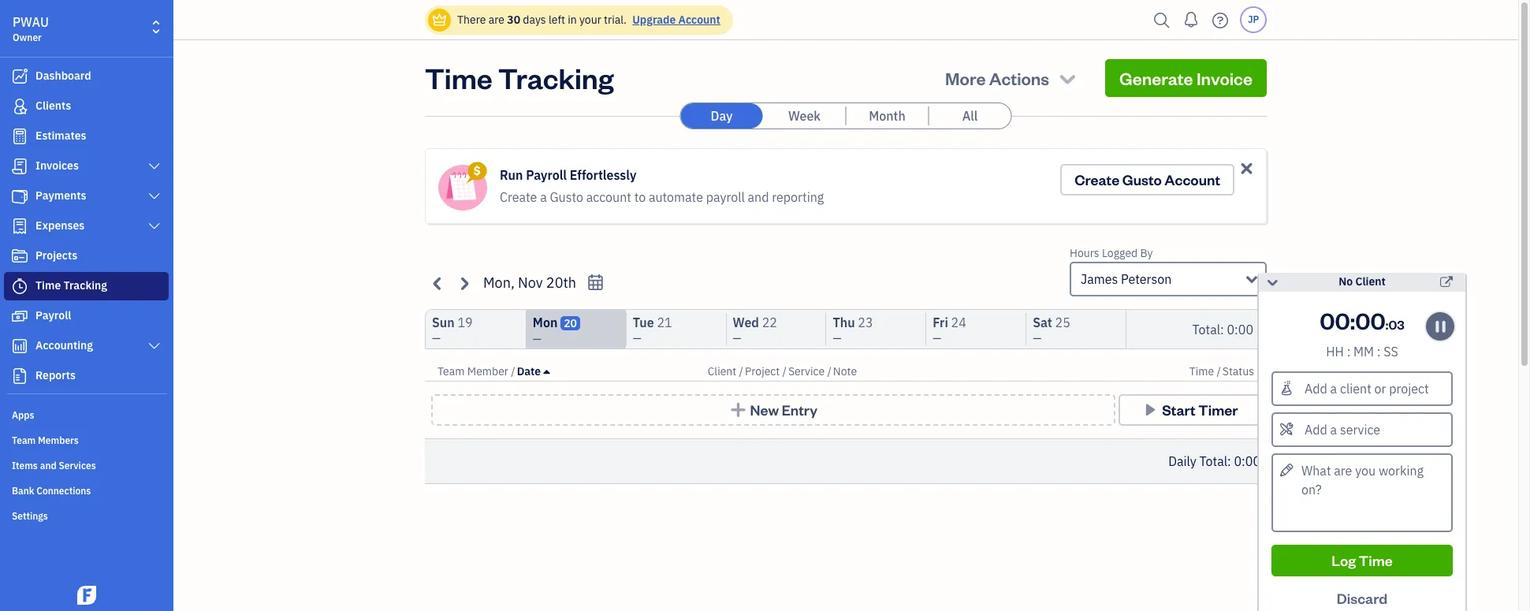 Task type: vqa. For each thing, say whether or not it's contained in the screenshot.
USD associated with usd field
no



Task type: locate. For each thing, give the bounding box(es) containing it.
money image
[[10, 308, 29, 324]]

— inside sun 19 —
[[432, 331, 441, 345]]

team down apps
[[12, 434, 36, 446]]

23
[[858, 315, 873, 330]]

tracking
[[498, 59, 614, 96], [64, 278, 107, 293]]

0 vertical spatial gusto
[[1123, 170, 1162, 188]]

tracking down left
[[498, 59, 614, 96]]

0:00
[[1227, 321, 1254, 337], [1234, 453, 1261, 469]]

1 vertical spatial chevron large down image
[[147, 220, 162, 233]]

reports link
[[4, 362, 169, 390]]

0 vertical spatial create
[[1075, 170, 1120, 188]]

— inside sat 25 —
[[1033, 331, 1042, 345]]

— down sat
[[1033, 331, 1042, 345]]

— down the wed
[[733, 331, 742, 345]]

— down fri on the bottom of the page
[[933, 331, 942, 345]]

items
[[12, 460, 38, 472]]

payments link
[[4, 182, 169, 211]]

create down 'run'
[[500, 189, 537, 205]]

1 vertical spatial time tracking
[[35, 278, 107, 293]]

2 chevron large down image from the top
[[147, 340, 162, 352]]

0 vertical spatial chevron large down image
[[147, 190, 162, 203]]

1 horizontal spatial tracking
[[498, 59, 614, 96]]

0 horizontal spatial tracking
[[64, 278, 107, 293]]

time right log
[[1359, 551, 1393, 569]]

— down thu
[[833, 331, 842, 345]]

0 horizontal spatial create
[[500, 189, 537, 205]]

—
[[432, 331, 441, 345], [633, 331, 642, 345], [733, 331, 742, 345], [833, 331, 842, 345], [933, 331, 942, 345], [1033, 331, 1042, 345], [533, 332, 542, 346]]

0 horizontal spatial payroll
[[35, 308, 71, 323]]

new entry
[[750, 401, 818, 419]]

reporting
[[772, 189, 824, 205]]

— inside 'thu 23 —'
[[833, 331, 842, 345]]

team inside main element
[[12, 434, 36, 446]]

team left "member"
[[438, 364, 465, 378]]

invoice
[[1197, 67, 1253, 89]]

and inside main element
[[40, 460, 57, 472]]

chevron large down image down invoices link
[[147, 190, 162, 203]]

notifications image
[[1179, 4, 1204, 35]]

00 left 03
[[1356, 305, 1386, 335]]

gusto inside button
[[1123, 170, 1162, 188]]

time tracking down 30
[[425, 59, 614, 96]]

tracking inside main element
[[64, 278, 107, 293]]

0:00 up status
[[1227, 321, 1254, 337]]

client
[[1356, 274, 1386, 289], [708, 364, 737, 378]]

total : 0:00
[[1193, 321, 1254, 337]]

0 vertical spatial chevron large down image
[[147, 160, 162, 173]]

1 chevron large down image from the top
[[147, 190, 162, 203]]

24
[[951, 315, 967, 330]]

1 vertical spatial account
[[1165, 170, 1221, 188]]

accounting link
[[4, 332, 169, 360]]

1 horizontal spatial team
[[438, 364, 465, 378]]

payroll link
[[4, 302, 169, 330]]

1 vertical spatial chevron large down image
[[147, 340, 162, 352]]

wed
[[733, 315, 759, 330]]

1 horizontal spatial gusto
[[1123, 170, 1162, 188]]

— for fri
[[933, 331, 942, 345]]

trial.
[[604, 13, 627, 27]]

00 up hh
[[1320, 305, 1351, 335]]

— down tue
[[633, 331, 642, 345]]

play image
[[1141, 402, 1160, 418]]

— inside tue 21 —
[[633, 331, 642, 345]]

invoice image
[[10, 158, 29, 174]]

:
[[1351, 305, 1356, 335], [1386, 316, 1389, 333], [1221, 321, 1224, 337], [1347, 344, 1351, 360], [1377, 344, 1381, 360], [1228, 453, 1232, 469]]

1 vertical spatial team
[[12, 434, 36, 446]]

sat 25 —
[[1033, 315, 1071, 345]]

week
[[789, 108, 821, 124]]

0 vertical spatial client
[[1356, 274, 1386, 289]]

ss
[[1384, 344, 1399, 360]]

time tracking inside main element
[[35, 278, 107, 293]]

1 vertical spatial gusto
[[550, 189, 583, 205]]

time tracking down projects link
[[35, 278, 107, 293]]

1 vertical spatial create
[[500, 189, 537, 205]]

create gusto account
[[1075, 170, 1221, 188]]

gusto right a
[[550, 189, 583, 205]]

chevron large down image down estimates link
[[147, 160, 162, 173]]

1 horizontal spatial and
[[748, 189, 769, 205]]

plus image
[[729, 402, 747, 418]]

1 / from the left
[[511, 364, 515, 378]]

no client
[[1339, 274, 1386, 289]]

— down mon
[[533, 332, 542, 346]]

: up ss
[[1386, 316, 1389, 333]]

total right daily
[[1200, 453, 1228, 469]]

2 chevron large down image from the top
[[147, 220, 162, 233]]

4 / from the left
[[828, 364, 832, 378]]

project image
[[10, 248, 29, 264]]

/ left date
[[511, 364, 515, 378]]

1 chevron large down image from the top
[[147, 160, 162, 173]]

1 vertical spatial payroll
[[35, 308, 71, 323]]

and inside run payroll effortlessly create a gusto account to automate payroll and reporting
[[748, 189, 769, 205]]

1 horizontal spatial create
[[1075, 170, 1120, 188]]

/ left status
[[1217, 364, 1221, 378]]

0 horizontal spatial account
[[679, 13, 721, 27]]

00 : 00 : 03
[[1320, 305, 1405, 335]]

/ left the project
[[739, 364, 744, 378]]

2 00 from the left
[[1356, 305, 1386, 335]]

chevron large down image inside payments link
[[147, 190, 162, 203]]

tracking down projects link
[[64, 278, 107, 293]]

create up hours
[[1075, 170, 1120, 188]]

time / status
[[1190, 364, 1255, 378]]

team members link
[[4, 428, 169, 452]]

account right upgrade
[[679, 13, 721, 27]]

— inside 'mon 20 —'
[[533, 332, 542, 346]]

1 horizontal spatial account
[[1165, 170, 1221, 188]]

22
[[762, 315, 777, 330]]

0 vertical spatial payroll
[[526, 167, 567, 183]]

1 vertical spatial tracking
[[64, 278, 107, 293]]

1 00 from the left
[[1320, 305, 1351, 335]]

0 vertical spatial team
[[438, 364, 465, 378]]

month
[[869, 108, 906, 124]]

choose a date image
[[587, 274, 605, 292]]

— inside wed 22 —
[[733, 331, 742, 345]]

next day image
[[455, 274, 473, 292]]

1 vertical spatial and
[[40, 460, 57, 472]]

time link
[[1190, 364, 1217, 378]]

0 horizontal spatial time tracking
[[35, 278, 107, 293]]

: left ss
[[1377, 344, 1381, 360]]

note
[[833, 364, 857, 378]]

0 horizontal spatial gusto
[[550, 189, 583, 205]]

estimates
[[35, 129, 86, 143]]

client left the project
[[708, 364, 737, 378]]

1 horizontal spatial time tracking
[[425, 59, 614, 96]]

by
[[1141, 246, 1153, 260]]

apps link
[[4, 403, 169, 427]]

tue 21 —
[[633, 315, 672, 345]]

— for mon
[[533, 332, 542, 346]]

/ left service
[[783, 364, 787, 378]]

chevron large down image for invoices
[[147, 160, 162, 173]]

account
[[679, 13, 721, 27], [1165, 170, 1221, 188]]

items and services
[[12, 460, 96, 472]]

hours logged by
[[1070, 246, 1153, 260]]

chevron large down image inside expenses link
[[147, 220, 162, 233]]

: up hh : mm : ss at the bottom
[[1351, 305, 1356, 335]]

chevron large down image inside invoices link
[[147, 160, 162, 173]]

thu 23 —
[[833, 315, 873, 345]]

time right timer icon on the top left of the page
[[35, 278, 61, 293]]

payroll
[[526, 167, 567, 183], [35, 308, 71, 323]]

— inside fri 24 —
[[933, 331, 942, 345]]

james peterson
[[1081, 271, 1172, 287]]

and right items in the bottom of the page
[[40, 460, 57, 472]]

0 vertical spatial time tracking
[[425, 59, 614, 96]]

are
[[489, 13, 505, 27]]

chevron large down image for expenses
[[147, 220, 162, 233]]

payment image
[[10, 188, 29, 204]]

time
[[425, 59, 493, 96], [35, 278, 61, 293], [1190, 364, 1214, 378], [1359, 551, 1393, 569]]

create gusto account button
[[1061, 164, 1235, 196]]

client right no
[[1356, 274, 1386, 289]]

0 horizontal spatial client
[[708, 364, 737, 378]]

estimates link
[[4, 122, 169, 151]]

and right payroll
[[748, 189, 769, 205]]

discard button
[[1272, 583, 1453, 611]]

chevron large down image
[[147, 160, 162, 173], [147, 220, 162, 233]]

main element
[[0, 0, 213, 611]]

21
[[657, 315, 672, 330]]

members
[[38, 434, 79, 446]]

expenses link
[[4, 212, 169, 241]]

dashboard image
[[10, 69, 29, 84]]

1 horizontal spatial payroll
[[526, 167, 567, 183]]

0 horizontal spatial team
[[12, 434, 36, 446]]

— down sun
[[432, 331, 441, 345]]

0:00 down timer
[[1234, 453, 1261, 469]]

run payroll effortlessly create a gusto account to automate payroll and reporting
[[500, 167, 824, 205]]

What are you working on? text field
[[1272, 453, 1453, 532]]

20
[[564, 316, 577, 330]]

invoices
[[35, 158, 79, 173]]

more actions
[[946, 67, 1050, 89]]

gusto up by
[[1123, 170, 1162, 188]]

nov
[[518, 274, 543, 292]]

daily
[[1169, 453, 1197, 469]]

no
[[1339, 274, 1353, 289]]

bank connections link
[[4, 479, 169, 502]]

log time button
[[1272, 545, 1453, 576]]

Add a client or project text field
[[1273, 373, 1452, 405]]

0 horizontal spatial and
[[40, 460, 57, 472]]

crown image
[[431, 11, 448, 28]]

status
[[1223, 364, 1255, 378]]

connections
[[36, 485, 91, 497]]

payroll up accounting
[[35, 308, 71, 323]]

your
[[580, 13, 601, 27]]

chevron large down image down payroll link
[[147, 340, 162, 352]]

estimate image
[[10, 129, 29, 144]]

month link
[[846, 103, 929, 129]]

upgrade account link
[[629, 13, 721, 27]]

0 horizontal spatial 00
[[1320, 305, 1351, 335]]

time down there
[[425, 59, 493, 96]]

0 vertical spatial and
[[748, 189, 769, 205]]

caretup image
[[544, 365, 550, 378]]

/ left note link
[[828, 364, 832, 378]]

total up time link at the bottom right of page
[[1193, 321, 1221, 337]]

1 vertical spatial total
[[1200, 453, 1228, 469]]

projects link
[[4, 242, 169, 270]]

chevron large down image
[[147, 190, 162, 203], [147, 340, 162, 352]]

chevrondown image
[[1057, 67, 1079, 89]]

payroll up a
[[526, 167, 567, 183]]

1 vertical spatial client
[[708, 364, 737, 378]]

chevron large down image up projects link
[[147, 220, 162, 233]]

team for team member /
[[438, 364, 465, 378]]

1 horizontal spatial 00
[[1356, 305, 1386, 335]]

account left close image
[[1165, 170, 1221, 188]]



Task type: describe. For each thing, give the bounding box(es) containing it.
20th
[[546, 274, 576, 292]]

search image
[[1150, 8, 1175, 32]]

sat
[[1033, 315, 1053, 330]]

: right daily
[[1228, 453, 1232, 469]]

mon,
[[483, 274, 515, 292]]

time inside button
[[1359, 551, 1393, 569]]

daily total : 0:00
[[1169, 453, 1261, 469]]

2 / from the left
[[739, 364, 744, 378]]

mon 20 —
[[533, 315, 577, 346]]

team for team members
[[12, 434, 36, 446]]

chevron large down image for accounting
[[147, 340, 162, 352]]

— for sat
[[1033, 331, 1042, 345]]

pwau owner
[[13, 14, 49, 43]]

create inside run payroll effortlessly create a gusto account to automate payroll and reporting
[[500, 189, 537, 205]]

generate invoice button
[[1106, 59, 1267, 97]]

payroll inside main element
[[35, 308, 71, 323]]

3 / from the left
[[783, 364, 787, 378]]

go to help image
[[1208, 8, 1233, 32]]

1 horizontal spatial client
[[1356, 274, 1386, 289]]

chart image
[[10, 338, 29, 354]]

days
[[523, 13, 546, 27]]

0 vertical spatial 0:00
[[1227, 321, 1254, 337]]

time left status
[[1190, 364, 1214, 378]]

0 vertical spatial tracking
[[498, 59, 614, 96]]

: inside 00 : 00 : 03
[[1386, 316, 1389, 333]]

gusto inside run payroll effortlessly create a gusto account to automate payroll and reporting
[[550, 189, 583, 205]]

discard
[[1337, 589, 1388, 607]]

chevron large down image for payments
[[147, 190, 162, 203]]

expenses
[[35, 218, 85, 233]]

account inside button
[[1165, 170, 1221, 188]]

items and services link
[[4, 453, 169, 477]]

0 vertical spatial account
[[679, 13, 721, 27]]

member
[[467, 364, 509, 378]]

expense image
[[10, 218, 29, 234]]

day
[[711, 108, 733, 124]]

entry
[[782, 401, 818, 419]]

there are 30 days left in your trial. upgrade account
[[457, 13, 721, 27]]

Add a service text field
[[1273, 414, 1452, 446]]

all link
[[929, 103, 1011, 129]]

left
[[549, 13, 565, 27]]

week link
[[764, 103, 846, 129]]

1 vertical spatial 0:00
[[1234, 453, 1261, 469]]

more actions button
[[931, 59, 1093, 97]]

25
[[1056, 315, 1071, 330]]

19
[[458, 315, 473, 330]]

generate invoice
[[1120, 67, 1253, 89]]

note link
[[833, 364, 857, 378]]

services
[[59, 460, 96, 472]]

— for wed
[[733, 331, 742, 345]]

03
[[1389, 316, 1405, 333]]

service link
[[789, 364, 828, 378]]

peterson
[[1121, 271, 1172, 287]]

fri 24 —
[[933, 315, 967, 345]]

start
[[1162, 401, 1196, 419]]

5 / from the left
[[1217, 364, 1221, 378]]

close image
[[1238, 159, 1256, 177]]

more
[[946, 67, 986, 89]]

upgrade
[[633, 13, 676, 27]]

0 vertical spatial total
[[1193, 321, 1221, 337]]

account
[[586, 189, 632, 205]]

payments
[[35, 188, 86, 203]]

report image
[[10, 368, 29, 384]]

— for thu
[[833, 331, 842, 345]]

— for tue
[[633, 331, 642, 345]]

open in new window image
[[1441, 273, 1453, 292]]

collapse timer details image
[[1266, 273, 1280, 292]]

: right hh
[[1347, 344, 1351, 360]]

project
[[745, 364, 780, 378]]

30
[[507, 13, 520, 27]]

settings
[[12, 510, 48, 522]]

clients
[[35, 99, 71, 113]]

date link
[[517, 364, 550, 378]]

new entry button
[[431, 394, 1116, 426]]

projects
[[35, 248, 77, 263]]

jp
[[1248, 13, 1259, 25]]

owner
[[13, 32, 42, 43]]

effortlessly
[[570, 167, 637, 183]]

logged
[[1102, 246, 1138, 260]]

client image
[[10, 99, 29, 114]]

— for sun
[[432, 331, 441, 345]]

reports
[[35, 368, 76, 382]]

in
[[568, 13, 577, 27]]

bank
[[12, 485, 34, 497]]

there
[[457, 13, 486, 27]]

dashboard
[[35, 69, 91, 83]]

freshbooks image
[[74, 586, 99, 605]]

generate
[[1120, 67, 1194, 89]]

apps
[[12, 409, 34, 421]]

payroll inside run payroll effortlessly create a gusto account to automate payroll and reporting
[[526, 167, 567, 183]]

run
[[500, 167, 523, 183]]

hh
[[1327, 344, 1344, 360]]

log
[[1332, 551, 1356, 569]]

create inside button
[[1075, 170, 1120, 188]]

time tracking link
[[4, 272, 169, 300]]

sun 19 —
[[432, 315, 473, 345]]

payroll
[[706, 189, 745, 205]]

to
[[634, 189, 646, 205]]

fri
[[933, 315, 948, 330]]

james
[[1081, 271, 1118, 287]]

project link
[[745, 364, 783, 378]]

time inside main element
[[35, 278, 61, 293]]

invoices link
[[4, 152, 169, 181]]

day link
[[681, 103, 763, 129]]

start timer
[[1162, 401, 1238, 419]]

mon
[[533, 315, 558, 330]]

hours
[[1070, 246, 1100, 260]]

bank connections
[[12, 485, 91, 497]]

clients link
[[4, 92, 169, 121]]

start timer button
[[1119, 394, 1261, 426]]

accounting
[[35, 338, 93, 352]]

hh : mm : ss
[[1327, 344, 1399, 360]]

james peterson button
[[1070, 262, 1267, 296]]

previous day image
[[429, 274, 447, 292]]

pause timer image
[[1430, 317, 1452, 336]]

timer
[[1199, 401, 1238, 419]]

timer image
[[10, 278, 29, 294]]

: up time / status at the right of the page
[[1221, 321, 1224, 337]]

client / project / service / note
[[708, 364, 857, 378]]



